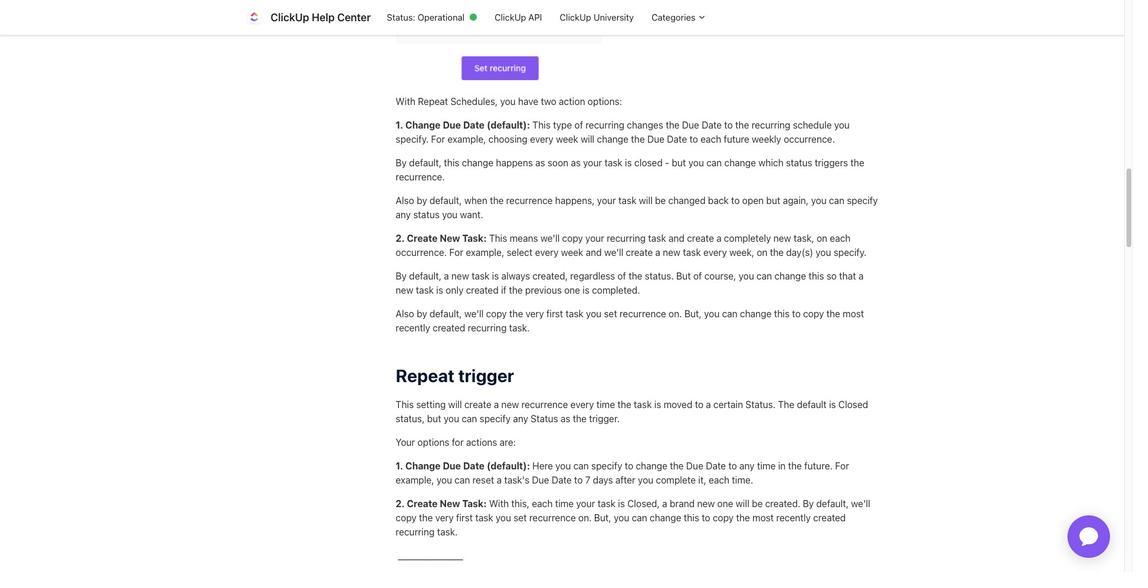 Task type: locate. For each thing, give the bounding box(es) containing it.
0 horizontal spatial most
[[753, 513, 774, 524]]

1. for here you can specify to change the due date to any time in the future. for example, you can reset a task's due date to 7 days after you complete it, each time.
[[396, 461, 403, 472]]

1 also from the top
[[396, 196, 415, 206]]

trigger
[[459, 366, 514, 386]]

as inside this setting will create a new recurrence every time the task is moved to a certain status. the default is closed status, but you can specify any status as the trigger.
[[561, 414, 571, 424]]

type
[[553, 120, 572, 131]]

can down course,
[[723, 309, 738, 320]]

the left status.
[[629, 271, 643, 282]]

by for by default, this change happens as soon as your task is closed - but you can change which status triggers the recurrence.
[[396, 158, 407, 168]]

repeat
[[418, 96, 448, 107], [396, 366, 455, 386]]

for up recurrence.
[[431, 134, 445, 145]]

2 vertical spatial this
[[396, 400, 414, 410]]

center
[[337, 11, 371, 24]]

2 horizontal spatial create
[[687, 233, 714, 244]]

set inside with this, each time your task is closed, a brand new one will be created. by default, we'll copy the very first task you set recurrence on. but, you can change this to copy the most recently created recurring task.
[[514, 513, 527, 524]]

1 vertical spatial 1. change due date (default):
[[396, 461, 530, 472]]

0 horizontal spatial on
[[757, 248, 768, 258]]

here you can specify to change the due date to any time in the future. for example, you can reset a task's due date to 7 days after you complete it, each time.
[[396, 461, 850, 486]]

2 vertical spatial any
[[740, 461, 755, 472]]

0 horizontal spatial time
[[555, 499, 574, 509]]

1 vertical spatial status
[[414, 210, 440, 220]]

as right soon
[[571, 158, 581, 168]]

1 vertical spatial set
[[514, 513, 527, 524]]

1 2. from the top
[[396, 233, 405, 244]]

1 vertical spatial task.
[[437, 527, 458, 538]]

for right future.
[[836, 461, 850, 472]]

0 horizontal spatial any
[[396, 210, 411, 220]]

to inside the also by default, we'll copy the very first task you set recurrence on. but, you can change this to copy the most recently created recurring task.
[[793, 309, 801, 320]]

1 vertical spatial very
[[436, 513, 454, 524]]

1 vertical spatial repeat
[[396, 366, 455, 386]]

a up status.
[[656, 248, 661, 258]]

2. create new task:
[[396, 233, 487, 244], [396, 499, 487, 509]]

it,
[[699, 475, 707, 486]]

0 horizontal spatial specify
[[480, 414, 511, 424]]

create for this means we'll copy your recurring task and create a completely new task, on each occurrence. for example, select every week and we'll create a new task every week, on the day(s) you specify.
[[407, 233, 438, 244]]

categories
[[652, 12, 698, 23]]

the up the _____________
[[419, 513, 433, 524]]

by inside also by default, when the recurrence happens, your task will be changed back to open but again, you can specify any status you want.
[[417, 196, 427, 206]]

also
[[396, 196, 415, 206], [396, 309, 415, 320]]

this inside this means we'll copy your recurring task and create a completely new task, on each occurrence. for example, select every week and we'll create a new task every week, on the day(s) you specify.
[[489, 233, 508, 244]]

by inside by default, a new task is always created, regardless of the status. but of course, you can change this so that a new task is only created if the previous one is completed.
[[396, 271, 407, 282]]

your down 7
[[577, 499, 595, 509]]

0 vertical spatial task:
[[463, 233, 487, 244]]

1 horizontal spatial on.
[[669, 309, 682, 320]]

on. inside with this, each time your task is closed, a brand new one will be created. by default, we'll copy the very first task you set recurrence on. but, you can change this to copy the most recently created recurring task.
[[579, 513, 592, 524]]

time left 'in'
[[758, 461, 776, 472]]

0 horizontal spatial specify.
[[396, 134, 429, 145]]

0 horizontal spatial create
[[465, 400, 492, 410]]

the inside also by default, when the recurrence happens, your task will be changed back to open but again, you can specify any status you want.
[[490, 196, 504, 206]]

example, down your
[[396, 475, 434, 486]]

task: down want.
[[463, 233, 487, 244]]

1 vertical spatial 1.
[[396, 461, 403, 472]]

0 horizontal spatial clickup
[[271, 11, 309, 24]]

one
[[565, 285, 581, 296], [718, 499, 734, 509]]

week inside 'this type of recurring changes the due date to the recurring schedule you specify. for example, choosing every week will change the due date to each future weekly occurrence.'
[[556, 134, 579, 145]]

1 new from the top
[[440, 233, 460, 244]]

repeat up the setting
[[396, 366, 455, 386]]

the
[[779, 400, 795, 410]]

1 2. create new task: from the top
[[396, 233, 487, 244]]

closed,
[[628, 499, 660, 509]]

the right triggers
[[851, 158, 865, 168]]

recurring down options:
[[586, 120, 625, 131]]

change inside here you can specify to change the due date to any time in the future. for example, you can reset a task's due date to 7 days after you complete it, each time.
[[636, 461, 668, 472]]

but inside also by default, when the recurrence happens, your task will be changed back to open but again, you can specify any status you want.
[[767, 196, 781, 206]]

most down created.
[[753, 513, 774, 524]]

also for also by default, when the recurrence happens, your task will be changed back to open but again, you can specify any status you want.
[[396, 196, 415, 206]]

create up status.
[[626, 248, 653, 258]]

the right if
[[509, 285, 523, 296]]

so
[[827, 271, 837, 282]]

1 create from the top
[[407, 233, 438, 244]]

a left completely
[[717, 233, 722, 244]]

any left status
[[513, 414, 529, 424]]

1. for this type of recurring changes the due date to the recurring schedule you specify. for example, choosing every week will change the due date to each future weekly occurrence.
[[396, 120, 403, 131]]

the inside by default, this change happens as soon as your task is closed - but you can change which status triggers the recurrence.
[[851, 158, 865, 168]]

0 vertical spatial change
[[406, 120, 441, 131]]

2 new from the top
[[440, 499, 460, 509]]

a up only
[[444, 271, 449, 282]]

2. create new task: for this means we'll copy your recurring task and create a completely new task, on each occurrence. for example, select every week and we'll create a new task every week, on the day(s) you specify.
[[396, 233, 487, 244]]

can down closed,
[[632, 513, 648, 524]]

new up only
[[452, 271, 469, 282]]

can inside by default, a new task is always created, regardless of the status. but of course, you can change this so that a new task is only created if the previous one is completed.
[[757, 271, 773, 282]]

1. change due date (default): for choosing
[[396, 120, 530, 131]]

by inside the also by default, we'll copy the very first task you set recurrence on. but, you can change this to copy the most recently created recurring task.
[[417, 309, 427, 320]]

when
[[465, 196, 488, 206]]

create
[[687, 233, 714, 244], [626, 248, 653, 258], [465, 400, 492, 410]]

time
[[597, 400, 615, 410], [758, 461, 776, 472], [555, 499, 574, 509]]

new up but
[[663, 248, 681, 258]]

be
[[655, 196, 666, 206], [752, 499, 763, 509]]

each right this,
[[532, 499, 553, 509]]

of right type
[[575, 120, 583, 131]]

created down future.
[[814, 513, 846, 524]]

-
[[666, 158, 670, 168]]

2 2. create new task: from the top
[[396, 499, 487, 509]]

1 vertical spatial on.
[[579, 513, 592, 524]]

change
[[597, 134, 629, 145], [462, 158, 494, 168], [725, 158, 756, 168], [775, 271, 807, 282], [740, 309, 772, 320], [636, 461, 668, 472], [650, 513, 682, 524]]

1 horizontal spatial very
[[526, 309, 544, 320]]

0 horizontal spatial recently
[[396, 323, 430, 334]]

1 horizontal spatial clickup
[[495, 12, 526, 23]]

change inside the also by default, we'll copy the very first task you set recurrence on. but, you can change this to copy the most recently created recurring task.
[[740, 309, 772, 320]]

1 horizontal spatial recently
[[777, 513, 811, 524]]

task inside by default, this change happens as soon as your task is closed - but you can change which status triggers the recurrence.
[[605, 158, 623, 168]]

2 1. change due date (default): from the top
[[396, 461, 530, 472]]

clickup
[[271, 11, 309, 24], [495, 12, 526, 23], [560, 12, 592, 23]]

on
[[817, 233, 828, 244], [757, 248, 768, 258]]

with for this,
[[489, 499, 509, 509]]

as
[[536, 158, 545, 168], [571, 158, 581, 168], [561, 414, 571, 424]]

task. up the _____________
[[437, 527, 458, 538]]

by
[[396, 158, 407, 168], [396, 271, 407, 282], [803, 499, 814, 509]]

but right "open"
[[767, 196, 781, 206]]

every down type
[[530, 134, 554, 145]]

you inside this setting will create a new recurrence every time the task is moved to a certain status. the default is closed status, but you can specify any status as the trigger.
[[444, 414, 460, 424]]

1 change from the top
[[406, 120, 441, 131]]

1 horizontal spatial this
[[489, 233, 508, 244]]

2 1. from the top
[[396, 461, 403, 472]]

first
[[547, 309, 563, 320], [456, 513, 473, 524]]

status,
[[396, 414, 425, 424]]

2 change from the top
[[406, 461, 441, 472]]

the down changes
[[631, 134, 645, 145]]

on. down but
[[669, 309, 682, 320]]

2 also from the top
[[396, 309, 415, 320]]

recurring
[[586, 120, 625, 131], [752, 120, 791, 131], [607, 233, 646, 244], [468, 323, 507, 334], [396, 527, 435, 538]]

new
[[774, 233, 792, 244], [663, 248, 681, 258], [452, 271, 469, 282], [396, 285, 414, 296], [502, 400, 519, 410], [698, 499, 715, 509]]

choosing
[[489, 134, 528, 145]]

day(s)
[[787, 248, 814, 258]]

change for this type of recurring changes the due date to the recurring schedule you specify. for example, choosing every week will change the due date to each future weekly occurrence.
[[406, 120, 441, 131]]

and up but
[[669, 233, 685, 244]]

a left certain
[[706, 400, 711, 410]]

recurring up "weekly"
[[752, 120, 791, 131]]

2 horizontal spatial specify
[[847, 196, 878, 206]]

change
[[406, 120, 441, 131], [406, 461, 441, 472]]

course,
[[705, 271, 737, 282]]

change for here you can specify to change the due date to any time in the future. for example, you can reset a task's due date to 7 days after you complete it, each time.
[[406, 461, 441, 472]]

one down time.
[[718, 499, 734, 509]]

create down the changed
[[687, 233, 714, 244]]

1 vertical spatial by
[[396, 271, 407, 282]]

specify. up recurrence.
[[396, 134, 429, 145]]

1 horizontal spatial create
[[626, 248, 653, 258]]

0 vertical spatial and
[[669, 233, 685, 244]]

after
[[616, 475, 636, 486]]

specify inside this setting will create a new recurrence every time the task is moved to a certain status. the default is closed status, but you can specify any status as the trigger.
[[480, 414, 511, 424]]

recurrence
[[506, 196, 553, 206], [620, 309, 667, 320], [522, 400, 568, 410], [530, 513, 576, 524]]

task.
[[509, 323, 530, 334], [437, 527, 458, 538]]

0 vertical spatial specify.
[[396, 134, 429, 145]]

occurrence. down schedule
[[784, 134, 835, 145]]

1 horizontal spatial but
[[672, 158, 687, 168]]

status:
[[387, 12, 416, 23]]

each inside this means we'll copy your recurring task and create a completely new task, on each occurrence. for example, select every week and we'll create a new task every week, on the day(s) you specify.
[[830, 233, 851, 244]]

1 horizontal spatial with
[[489, 499, 509, 509]]

task: for with
[[463, 499, 487, 509]]

1 1. change due date (default): from the top
[[396, 120, 530, 131]]

1 horizontal spatial for
[[450, 248, 464, 258]]

help
[[312, 11, 335, 24]]

have
[[518, 96, 539, 107]]

we'll
[[541, 233, 560, 244], [605, 248, 624, 258], [465, 309, 484, 320], [852, 499, 871, 509]]

options:
[[588, 96, 623, 107]]

the inside this means we'll copy your recurring task and create a completely new task, on each occurrence. for example, select every week and we'll create a new task every week, on the day(s) you specify.
[[770, 248, 784, 258]]

with inside with this, each time your task is closed, a brand new one will be created. by default, we'll copy the very first task you set recurrence on. but, you can change this to copy the most recently created recurring task.
[[489, 499, 509, 509]]

(default): up task's
[[487, 461, 530, 472]]

recurring down also by default, when the recurrence happens, your task will be changed back to open but again, you can specify any status you want.
[[607, 233, 646, 244]]

every inside 'this type of recurring changes the due date to the recurring schedule you specify. for example, choosing every week will change the due date to each future weekly occurrence.'
[[530, 134, 554, 145]]

0 vertical spatial most
[[843, 309, 865, 320]]

created down only
[[433, 323, 466, 334]]

1 horizontal spatial most
[[843, 309, 865, 320]]

2 vertical spatial specify
[[592, 461, 623, 472]]

the down time.
[[737, 513, 750, 524]]

_____________
[[396, 551, 463, 561]]

2 2. from the top
[[396, 499, 405, 509]]

0 horizontal spatial with
[[396, 96, 416, 107]]

specify
[[847, 196, 878, 206], [480, 414, 511, 424], [592, 461, 623, 472]]

specify up are:
[[480, 414, 511, 424]]

clickup left api
[[495, 12, 526, 23]]

1 vertical spatial most
[[753, 513, 774, 524]]

specify inside here you can specify to change the due date to any time in the future. for example, you can reset a task's due date to 7 days after you complete it, each time.
[[592, 461, 623, 472]]

change inside by default, a new task is always created, regardless of the status. but of course, you can change this so that a new task is only created if the previous one is completed.
[[775, 271, 807, 282]]

2 (default): from the top
[[487, 461, 530, 472]]

for up only
[[450, 248, 464, 258]]

specify.
[[396, 134, 429, 145], [834, 248, 867, 258]]

the right when in the top of the page
[[490, 196, 504, 206]]

you right after
[[638, 475, 654, 486]]

clickup university link
[[551, 6, 643, 28]]

1 vertical spatial be
[[752, 499, 763, 509]]

example, inside here you can specify to change the due date to any time in the future. for example, you can reset a task's due date to 7 days after you complete it, each time.
[[396, 475, 434, 486]]

time inside with this, each time your task is closed, a brand new one will be created. by default, we'll copy the very first task you set recurrence on. but, you can change this to copy the most recently created recurring task.
[[555, 499, 574, 509]]

very up the _____________
[[436, 513, 454, 524]]

week inside this means we'll copy your recurring task and create a completely new task, on each occurrence. for example, select every week and we'll create a new task every week, on the day(s) you specify.
[[561, 248, 584, 258]]

we'll inside with this, each time your task is closed, a brand new one will be created. by default, we'll copy the very first task you set recurrence on. but, you can change this to copy the most recently created recurring task.
[[852, 499, 871, 509]]

0 horizontal spatial this
[[396, 400, 414, 410]]

your
[[584, 158, 602, 168], [597, 196, 616, 206], [586, 233, 605, 244], [577, 499, 595, 509]]

task's
[[505, 475, 530, 486]]

any down recurrence.
[[396, 210, 411, 220]]

1 (default): from the top
[[487, 120, 530, 131]]

by inside by default, this change happens as soon as your task is closed - but you can change which status triggers the recurrence.
[[396, 158, 407, 168]]

a
[[717, 233, 722, 244], [656, 248, 661, 258], [444, 271, 449, 282], [859, 271, 864, 282], [494, 400, 499, 410], [706, 400, 711, 410], [497, 475, 502, 486], [663, 499, 668, 509]]

2. create new task: down "reset"
[[396, 499, 487, 509]]

most inside with this, each time your task is closed, a brand new one will be created. by default, we'll copy the very first task you set recurrence on. but, you can change this to copy the most recently created recurring task.
[[753, 513, 774, 524]]

2 create from the top
[[407, 499, 438, 509]]

1 horizontal spatial specify
[[592, 461, 623, 472]]

will inside also by default, when the recurrence happens, your task will be changed back to open but again, you can specify any status you want.
[[639, 196, 653, 206]]

the right changes
[[666, 120, 680, 131]]

1 vertical spatial new
[[440, 499, 460, 509]]

on right week,
[[757, 248, 768, 258]]

2 horizontal spatial this
[[533, 120, 551, 131]]

each left future
[[701, 134, 722, 145]]

a left brand
[[663, 499, 668, 509]]

example, down schedules,
[[448, 134, 486, 145]]

task left only
[[416, 285, 434, 296]]

1 vertical spatial time
[[758, 461, 776, 472]]

options
[[418, 437, 450, 448]]

create
[[407, 233, 438, 244], [407, 499, 438, 509]]

0 vertical spatial but,
[[685, 309, 702, 320]]

1 vertical spatial with
[[489, 499, 509, 509]]

0 vertical spatial task.
[[509, 323, 530, 334]]

0 vertical spatial also
[[396, 196, 415, 206]]

1 vertical spatial recently
[[777, 513, 811, 524]]

repeat left schedules,
[[418, 96, 448, 107]]

1 vertical spatial but
[[767, 196, 781, 206]]

0 vertical spatial on.
[[669, 309, 682, 320]]

can left "reset"
[[455, 475, 470, 486]]

recurrence down this,
[[530, 513, 576, 524]]

to
[[725, 120, 733, 131], [690, 134, 699, 145], [732, 196, 740, 206], [793, 309, 801, 320], [695, 400, 704, 410], [625, 461, 634, 472], [729, 461, 737, 472], [575, 475, 583, 486], [702, 513, 711, 524]]

created inside by default, a new task is always created, regardless of the status. but of course, you can change this so that a new task is only created if the previous one is completed.
[[466, 285, 499, 296]]

be inside also by default, when the recurrence happens, your task will be changed back to open but again, you can specify any status you want.
[[655, 196, 666, 206]]

1 horizontal spatial be
[[752, 499, 763, 509]]

will inside 'this type of recurring changes the due date to the recurring schedule you specify. for example, choosing every week will change the due date to each future weekly occurrence.'
[[581, 134, 595, 145]]

occurrence.
[[784, 134, 835, 145], [396, 248, 447, 258]]

week down type
[[556, 134, 579, 145]]

repeat trigger
[[396, 366, 514, 386]]

by default, a new task is always created, regardless of the status. but of course, you can change this so that a new task is only created if the previous one is completed.
[[396, 271, 864, 296]]

1 task: from the top
[[463, 233, 487, 244]]

of right but
[[694, 271, 702, 282]]

by inside with this, each time your task is closed, a brand new one will be created. by default, we'll copy the very first task you set recurrence on. but, you can change this to copy the most recently created recurring task.
[[803, 499, 814, 509]]

application
[[1054, 502, 1125, 573]]

1 vertical spatial for
[[450, 248, 464, 258]]

0 vertical spatial occurrence.
[[784, 134, 835, 145]]

this left means in the left of the page
[[489, 233, 508, 244]]

1 horizontal spatial created
[[466, 285, 499, 296]]

1 horizontal spatial one
[[718, 499, 734, 509]]

2 horizontal spatial for
[[836, 461, 850, 472]]

this,
[[512, 499, 530, 509]]

triggers
[[815, 158, 849, 168]]

0 horizontal spatial but,
[[595, 513, 612, 524]]

but,
[[685, 309, 702, 320], [595, 513, 612, 524]]

1 horizontal spatial but,
[[685, 309, 702, 320]]

with
[[396, 96, 416, 107], [489, 499, 509, 509]]

by for recently
[[417, 309, 427, 320]]

recurring down if
[[468, 323, 507, 334]]

are:
[[500, 437, 516, 448]]

status: operational
[[387, 12, 465, 23]]

created left if
[[466, 285, 499, 296]]

your right happens,
[[597, 196, 616, 206]]

your up regardless
[[586, 233, 605, 244]]

0 vertical spatial for
[[431, 134, 445, 145]]

clickup university
[[560, 12, 634, 23]]

1 horizontal spatial task.
[[509, 323, 530, 334]]

task. inside with this, each time your task is closed, a brand new one will be created. by default, we'll copy the very first task you set recurrence on. but, you can change this to copy the most recently created recurring task.
[[437, 527, 458, 538]]

1 vertical spatial but,
[[595, 513, 612, 524]]

can inside by default, this change happens as soon as your task is closed - but you can change which status triggers the recurrence.
[[707, 158, 722, 168]]

2 horizontal spatial created
[[814, 513, 846, 524]]

very
[[526, 309, 544, 320], [436, 513, 454, 524]]

any up time.
[[740, 461, 755, 472]]

to inside this setting will create a new recurrence every time the task is moved to a certain status. the default is closed status, but you can specify any status as the trigger.
[[695, 400, 704, 410]]

this for 1. change due date (default):
[[533, 120, 551, 131]]

1 vertical spatial week
[[561, 248, 584, 258]]

1. change due date (default):
[[396, 120, 530, 131], [396, 461, 530, 472]]

status down recurrence.
[[414, 210, 440, 220]]

each right task,
[[830, 233, 851, 244]]

can inside this setting will create a new recurrence every time the task is moved to a certain status. the default is closed status, but you can specify any status as the trigger.
[[462, 414, 477, 424]]

a right "reset"
[[497, 475, 502, 486]]

0 horizontal spatial be
[[655, 196, 666, 206]]

select
[[507, 248, 533, 258]]

0 horizontal spatial one
[[565, 285, 581, 296]]

0 horizontal spatial occurrence.
[[396, 248, 447, 258]]

very inside the also by default, we'll copy the very first task you set recurrence on. but, you can change this to copy the most recently created recurring task.
[[526, 309, 544, 320]]

default
[[797, 400, 827, 410]]

is left closed
[[625, 158, 632, 168]]

every up trigger.
[[571, 400, 594, 410]]

you right -
[[689, 158, 704, 168]]

reset
[[473, 475, 495, 486]]

1. down your
[[396, 461, 403, 472]]

this inside by default, this change happens as soon as your task is closed - but you can change which status triggers the recurrence.
[[444, 158, 460, 168]]

1 vertical spatial example,
[[466, 248, 505, 258]]

2. create new task: down want.
[[396, 233, 487, 244]]

1 vertical spatial 2. create new task:
[[396, 499, 487, 509]]

clickup help help center home page image
[[245, 8, 264, 27]]

can up back
[[707, 158, 722, 168]]

to inside with this, each time your task is closed, a brand new one will be created. by default, we'll copy the very first task you set recurrence on. but, you can change this to copy the most recently created recurring task.
[[702, 513, 711, 524]]

0 vertical spatial 2. create new task:
[[396, 233, 487, 244]]

0 vertical spatial one
[[565, 285, 581, 296]]

0 vertical spatial with
[[396, 96, 416, 107]]

this inside the also by default, we'll copy the very first task you set recurrence on. but, you can change this to copy the most recently created recurring task.
[[775, 309, 790, 320]]

0 vertical spatial repeat
[[418, 96, 448, 107]]

is left closed,
[[618, 499, 625, 509]]

completed.
[[592, 285, 641, 296]]

you left have
[[501, 96, 516, 107]]

create for with this, each time your task is closed, a brand new one will be created. by default, we'll copy the very first task you set recurrence on. but, you can change this to copy the most recently created recurring task.
[[407, 499, 438, 509]]

0 vertical spatial new
[[440, 233, 460, 244]]

by
[[417, 196, 427, 206], [417, 309, 427, 320]]

0 horizontal spatial and
[[586, 248, 602, 258]]

and
[[669, 233, 685, 244], [586, 248, 602, 258]]

task up but
[[683, 248, 701, 258]]

brand
[[670, 499, 695, 509]]

time inside this setting will create a new recurrence every time the task is moved to a certain status. the default is closed status, but you can specify any status as the trigger.
[[597, 400, 615, 410]]

you right day(s)
[[816, 248, 832, 258]]

every
[[530, 134, 554, 145], [535, 248, 559, 258], [704, 248, 727, 258], [571, 400, 594, 410]]

recurring inside the also by default, we'll copy the very first task you set recurrence on. but, you can change this to copy the most recently created recurring task.
[[468, 323, 507, 334]]

each inside here you can specify to change the due date to any time in the future. for example, you can reset a task's due date to 7 days after you complete it, each time.
[[709, 475, 730, 486]]

0 vertical spatial by
[[417, 196, 427, 206]]

2 vertical spatial time
[[555, 499, 574, 509]]

task down also by default, when the recurrence happens, your task will be changed back to open but again, you can specify any status you want.
[[649, 233, 667, 244]]

0 horizontal spatial on.
[[579, 513, 592, 524]]

you inside by default, this change happens as soon as your task is closed - but you can change which status triggers the recurrence.
[[689, 158, 704, 168]]

1 vertical spatial specify.
[[834, 248, 867, 258]]

occurrence. inside 'this type of recurring changes the due date to the recurring schedule you specify. for example, choosing every week will change the due date to each future weekly occurrence.'
[[784, 134, 835, 145]]

2. create new task: for with this, each time your task is closed, a brand new one will be created. by default, we'll copy the very first task you set recurrence on. but, you can change this to copy the most recently created recurring task.
[[396, 499, 487, 509]]

1 horizontal spatial specify.
[[834, 248, 867, 258]]

example, left the select
[[466, 248, 505, 258]]

2 by from the top
[[417, 309, 427, 320]]

0 vertical spatial first
[[547, 309, 563, 320]]

1 horizontal spatial of
[[618, 271, 627, 282]]

recurrence.
[[396, 172, 445, 183]]

1 1. from the top
[[396, 120, 403, 131]]

task inside the also by default, we'll copy the very first task you set recurrence on. but, you can change this to copy the most recently created recurring task.
[[566, 309, 584, 320]]

2 vertical spatial but
[[427, 414, 442, 424]]

but, down days
[[595, 513, 612, 524]]

0 vertical spatial very
[[526, 309, 544, 320]]

status right which
[[787, 158, 813, 168]]

be inside with this, each time your task is closed, a brand new one will be created. by default, we'll copy the very first task you set recurrence on. but, you can change this to copy the most recently created recurring task.
[[752, 499, 763, 509]]

week
[[556, 134, 579, 145], [561, 248, 584, 258]]

example, inside 'this type of recurring changes the due date to the recurring schedule you specify. for example, choosing every week will change the due date to each future weekly occurrence.'
[[448, 134, 486, 145]]

0 vertical spatial this
[[533, 120, 551, 131]]

you inside 'this type of recurring changes the due date to the recurring schedule you specify. for example, choosing every week will change the due date to each future weekly occurrence.'
[[835, 120, 850, 131]]

2 vertical spatial by
[[803, 499, 814, 509]]

task. down previous
[[509, 323, 530, 334]]

happens,
[[556, 196, 595, 206]]

0 vertical spatial be
[[655, 196, 666, 206]]

created inside with this, each time your task is closed, a brand new one will be created. by default, we'll copy the very first task you set recurrence on. but, you can change this to copy the most recently created recurring task.
[[814, 513, 846, 524]]

1 vertical spatial any
[[513, 414, 529, 424]]

0 horizontal spatial of
[[575, 120, 583, 131]]

0 vertical spatial status
[[787, 158, 813, 168]]

task inside also by default, when the recurrence happens, your task will be changed back to open but again, you can specify any status you want.
[[619, 196, 637, 206]]

default,
[[409, 158, 442, 168], [430, 196, 462, 206], [409, 271, 442, 282], [430, 309, 462, 320], [817, 499, 849, 509]]

specify. inside 'this type of recurring changes the due date to the recurring schedule you specify. for example, choosing every week will change the due date to each future weekly occurrence.'
[[396, 134, 429, 145]]

due down here
[[532, 475, 550, 486]]

2 task: from the top
[[463, 499, 487, 509]]

1 by from the top
[[417, 196, 427, 206]]

action
[[559, 96, 586, 107]]

as right status
[[561, 414, 571, 424]]

1 horizontal spatial time
[[597, 400, 615, 410]]

by for by default, a new task is always created, regardless of the status. but of course, you can change this so that a new task is only created if the previous one is completed.
[[396, 271, 407, 282]]

means
[[510, 233, 538, 244]]

but right -
[[672, 158, 687, 168]]

1 vertical spatial (default):
[[487, 461, 530, 472]]

recurrence inside also by default, when the recurrence happens, your task will be changed back to open but again, you can specify any status you want.
[[506, 196, 553, 206]]

0 vertical spatial 1.
[[396, 120, 403, 131]]

1 vertical spatial first
[[456, 513, 473, 524]]

weekly
[[752, 134, 782, 145]]

most inside the also by default, we'll copy the very first task you set recurrence on. but, you can change this to copy the most recently created recurring task.
[[843, 309, 865, 320]]



Task type: vqa. For each thing, say whether or not it's contained in the screenshot.
By within By default, this change happens as soon as your task is closed - but you can change which status triggers the recurrence.
yes



Task type: describe. For each thing, give the bounding box(es) containing it.
you left "reset"
[[437, 475, 452, 486]]

your
[[396, 437, 415, 448]]

status
[[531, 414, 558, 424]]

on. inside the also by default, we'll copy the very first task you set recurrence on. but, you can change this to copy the most recently created recurring task.
[[669, 309, 682, 320]]

trigger.
[[589, 414, 620, 424]]

here
[[533, 461, 553, 472]]

2 horizontal spatial of
[[694, 271, 702, 282]]

soon
[[548, 158, 569, 168]]

every up course,
[[704, 248, 727, 258]]

but, inside the also by default, we'll copy the very first task you set recurrence on. but, you can change this to copy the most recently created recurring task.
[[685, 309, 702, 320]]

one inside with this, each time your task is closed, a brand new one will be created. by default, we'll copy the very first task you set recurrence on. but, you can change this to copy the most recently created recurring task.
[[718, 499, 734, 509]]

is inside by default, this change happens as soon as your task is closed - but you can change which status triggers the recurrence.
[[625, 158, 632, 168]]

setting
[[417, 400, 446, 410]]

but inside this setting will create a new recurrence every time the task is moved to a certain status. the default is closed status, but you can specify any status as the trigger.
[[427, 414, 442, 424]]

1 vertical spatial and
[[586, 248, 602, 258]]

due right changes
[[682, 120, 700, 131]]

1 vertical spatial on
[[757, 248, 768, 258]]

which
[[759, 158, 784, 168]]

of inside 'this type of recurring changes the due date to the recurring schedule you specify. for example, choosing every week will change the due date to each future weekly occurrence.'
[[575, 120, 583, 131]]

copy inside this means we'll copy your recurring task and create a completely new task, on each occurrence. for example, select every week and we'll create a new task every week, on the day(s) you specify.
[[563, 233, 583, 244]]

clickup for clickup help center
[[271, 11, 309, 24]]

in
[[779, 461, 786, 472]]

task down days
[[598, 499, 616, 509]]

api
[[529, 12, 542, 23]]

you inside by default, a new task is always created, regardless of the status. but of course, you can change this so that a new task is only created if the previous one is completed.
[[739, 271, 755, 282]]

future
[[724, 134, 750, 145]]

but inside by default, this change happens as soon as your task is closed - but you can change which status triggers the recurrence.
[[672, 158, 687, 168]]

clickup api link
[[486, 6, 551, 28]]

also for also by default, we'll copy the very first task you set recurrence on. but, you can change this to copy the most recently created recurring task.
[[396, 309, 415, 320]]

university
[[594, 12, 634, 23]]

back
[[709, 196, 729, 206]]

with for repeat
[[396, 96, 416, 107]]

task,
[[794, 233, 815, 244]]

due down schedules,
[[443, 120, 461, 131]]

you down task's
[[496, 513, 512, 524]]

default, inside by default, this change happens as soon as your task is closed - but you can change which status triggers the recurrence.
[[409, 158, 442, 168]]

the up complete
[[670, 461, 684, 472]]

the down always
[[510, 309, 523, 320]]

1 horizontal spatial on
[[817, 233, 828, 244]]

closed
[[839, 400, 869, 410]]

new left task,
[[774, 233, 792, 244]]

task. inside the also by default, we'll copy the very first task you set recurrence on. but, you can change this to copy the most recently created recurring task.
[[509, 323, 530, 334]]

schedule
[[793, 120, 832, 131]]

due down 'your options for actions are:'
[[443, 461, 461, 472]]

recurrence inside this setting will create a new recurrence every time the task is moved to a certain status. the default is closed status, but you can specify any status as the trigger.
[[522, 400, 568, 410]]

your inside this means we'll copy your recurring task and create a completely new task, on each occurrence. for example, select every week and we'll create a new task every week, on the day(s) you specify.
[[586, 233, 605, 244]]

default, inside the also by default, we'll copy the very first task you set recurrence on. but, you can change this to copy the most recently created recurring task.
[[430, 309, 462, 320]]

changes
[[627, 120, 664, 131]]

future.
[[805, 461, 833, 472]]

but
[[677, 271, 691, 282]]

screenshot of the legacy recurring 'repeat schedule' customization options. image
[[396, 0, 603, 85]]

you left want.
[[442, 210, 458, 220]]

moved
[[664, 400, 693, 410]]

new for this
[[440, 233, 460, 244]]

create inside this setting will create a new recurrence every time the task is moved to a certain status. the default is closed status, but you can specify any status as the trigger.
[[465, 400, 492, 410]]

will inside this setting will create a new recurrence every time the task is moved to a certain status. the default is closed status, but you can specify any status as the trigger.
[[449, 400, 462, 410]]

want.
[[460, 210, 484, 220]]

this setting will create a new recurrence every time the task is moved to a certain status. the default is closed status, but you can specify any status as the trigger.
[[396, 400, 869, 424]]

by for you
[[417, 196, 427, 206]]

categories button
[[643, 6, 716, 28]]

this inside this setting will create a new recurrence every time the task is moved to a certain status. the default is closed status, but you can specify any status as the trigger.
[[396, 400, 414, 410]]

default, inside with this, each time your task is closed, a brand new one will be created. by default, we'll copy the very first task you set recurrence on. but, you can change this to copy the most recently created recurring task.
[[817, 499, 849, 509]]

1. change due date (default): for example,
[[396, 461, 530, 472]]

2. for with this, each time your task is closed, a brand new one will be created. by default, we'll copy the very first task you set recurrence on. but, you can change this to copy the most recently created recurring task.
[[396, 499, 405, 509]]

you down course,
[[705, 309, 720, 320]]

recurring inside this means we'll copy your recurring task and create a completely new task, on each occurrence. for example, select every week and we'll create a new task every week, on the day(s) you specify.
[[607, 233, 646, 244]]

always
[[502, 271, 530, 282]]

task left always
[[472, 271, 490, 282]]

task: for this
[[463, 233, 487, 244]]

recurring inside with this, each time your task is closed, a brand new one will be created. by default, we'll copy the very first task you set recurrence on. but, you can change this to copy the most recently created recurring task.
[[396, 527, 435, 538]]

first inside with this, each time your task is closed, a brand new one will be created. by default, we'll copy the very first task you set recurrence on. but, you can change this to copy the most recently created recurring task.
[[456, 513, 473, 524]]

example, inside this means we'll copy your recurring task and create a completely new task, on each occurrence. for example, select every week and we'll create a new task every week, on the day(s) you specify.
[[466, 248, 505, 258]]

is left only
[[437, 285, 443, 296]]

1 vertical spatial create
[[626, 248, 653, 258]]

default, inside also by default, when the recurrence happens, your task will be changed back to open but again, you can specify any status you want.
[[430, 196, 462, 206]]

by default, this change happens as soon as your task is closed - but you can change which status triggers the recurrence.
[[396, 158, 865, 183]]

change inside with this, each time your task is closed, a brand new one will be created. by default, we'll copy the very first task you set recurrence on. but, you can change this to copy the most recently created recurring task.
[[650, 513, 682, 524]]

we'll inside the also by default, we'll copy the very first task you set recurrence on. but, you can change this to copy the most recently created recurring task.
[[465, 309, 484, 320]]

can up 7
[[574, 461, 589, 472]]

for inside this means we'll copy your recurring task and create a completely new task, on each occurrence. for example, select every week and we'll create a new task every week, on the day(s) you specify.
[[450, 248, 464, 258]]

every inside this setting will create a new recurrence every time the task is moved to a certain status. the default is closed status, but you can specify any status as the trigger.
[[571, 400, 594, 410]]

your inside by default, this change happens as soon as your task is closed - but you can change which status triggers the recurrence.
[[584, 158, 602, 168]]

(default): for here
[[487, 461, 530, 472]]

very inside with this, each time your task is closed, a brand new one will be created. by default, we'll copy the very first task you set recurrence on. but, you can change this to copy the most recently created recurring task.
[[436, 513, 454, 524]]

new for with
[[440, 499, 460, 509]]

task inside this setting will create a new recurrence every time the task is moved to a certain status. the default is closed status, but you can specify any status as the trigger.
[[634, 400, 652, 410]]

occurrence. inside this means we'll copy your recurring task and create a completely new task, on each occurrence. for example, select every week and we'll create a new task every week, on the day(s) you specify.
[[396, 248, 447, 258]]

week,
[[730, 248, 755, 258]]

completely
[[724, 233, 772, 244]]

change inside 'this type of recurring changes the due date to the recurring schedule you specify. for example, choosing every week will change the due date to each future weekly occurrence.'
[[597, 134, 629, 145]]

the right 'in'
[[789, 461, 802, 472]]

previous
[[526, 285, 562, 296]]

every up created,
[[535, 248, 559, 258]]

closed
[[635, 158, 663, 168]]

status inside by default, this change happens as soon as your task is closed - but you can change which status triggers the recurrence.
[[787, 158, 813, 168]]

clickup help center
[[271, 11, 371, 24]]

recently inside the also by default, we'll copy the very first task you set recurrence on. but, you can change this to copy the most recently created recurring task.
[[396, 323, 430, 334]]

a inside with this, each time your task is closed, a brand new one will be created. by default, we'll copy the very first task you set recurrence on. but, you can change this to copy the most recently created recurring task.
[[663, 499, 668, 509]]

is down regardless
[[583, 285, 590, 296]]

7
[[586, 475, 591, 486]]

for inside 'this type of recurring changes the due date to the recurring schedule you specify. for example, choosing every week will change the due date to each future weekly occurrence.'
[[431, 134, 445, 145]]

your inside also by default, when the recurrence happens, your task will be changed back to open but again, you can specify any status you want.
[[597, 196, 616, 206]]

clickup api
[[495, 12, 542, 23]]

one inside by default, a new task is always created, regardless of the status. but of course, you can change this so that a new task is only created if the previous one is completed.
[[565, 285, 581, 296]]

days
[[593, 475, 613, 486]]

default, inside by default, a new task is always created, regardless of the status. but of course, you can change this so that a new task is only created if the previous one is completed.
[[409, 271, 442, 282]]

this inside by default, a new task is always created, regardless of the status. but of course, you can change this so that a new task is only created if the previous one is completed.
[[809, 271, 825, 282]]

recently inside with this, each time your task is closed, a brand new one will be created. by default, we'll copy the very first task you set recurrence on. but, you can change this to copy the most recently created recurring task.
[[777, 513, 811, 524]]

also by default, when the recurrence happens, your task will be changed back to open but again, you can specify any status you want.
[[396, 196, 878, 220]]

is right default
[[830, 400, 837, 410]]

to inside also by default, when the recurrence happens, your task will be changed back to open but again, you can specify any status you want.
[[732, 196, 740, 206]]

the up future
[[736, 120, 750, 131]]

each inside with this, each time your task is closed, a brand new one will be created. by default, we'll copy the very first task you set recurrence on. but, you can change this to copy the most recently created recurring task.
[[532, 499, 553, 509]]

will inside with this, each time your task is closed, a brand new one will be created. by default, we'll copy the very first task you set recurrence on. but, you can change this to copy the most recently created recurring task.
[[736, 499, 750, 509]]

you right 'again,'
[[812, 196, 827, 206]]

if
[[501, 285, 507, 296]]

this for 2. create new task:
[[489, 233, 508, 244]]

again,
[[783, 196, 809, 206]]

0 horizontal spatial as
[[536, 158, 545, 168]]

can inside the also by default, we'll copy the very first task you set recurrence on. but, you can change this to copy the most recently created recurring task.
[[723, 309, 738, 320]]

a right 'that' at the right top
[[859, 271, 864, 282]]

for
[[452, 437, 464, 448]]

task down "reset"
[[476, 513, 494, 524]]

this inside with this, each time your task is closed, a brand new one will be created. by default, we'll copy the very first task you set recurrence on. but, you can change this to copy the most recently created recurring task.
[[684, 513, 700, 524]]

the left trigger.
[[573, 414, 587, 424]]

this means we'll copy your recurring task and create a completely new task, on each occurrence. for example, select every week and we'll create a new task every week, on the day(s) you specify.
[[396, 233, 870, 258]]

due up the it,
[[687, 461, 704, 472]]

(default): for this
[[487, 120, 530, 131]]

clickup for clickup university
[[560, 12, 592, 23]]

two
[[541, 96, 557, 107]]

regardless
[[571, 271, 615, 282]]

clickup for clickup api
[[495, 12, 526, 23]]

you inside this means we'll copy your recurring task and create a completely new task, on each occurrence. for example, select every week and we'll create a new task every week, on the day(s) you specify.
[[816, 248, 832, 258]]

a down trigger
[[494, 400, 499, 410]]

is left moved
[[655, 400, 662, 410]]

specify. inside this means we'll copy your recurring task and create a completely new task, on each occurrence. for example, select every week and we'll create a new task every week, on the day(s) you specify.
[[834, 248, 867, 258]]

is inside with this, each time your task is closed, a brand new one will be created. by default, we'll copy the very first task you set recurrence on. but, you can change this to copy the most recently created recurring task.
[[618, 499, 625, 509]]

you down completed.
[[586, 309, 602, 320]]

operational
[[418, 12, 465, 23]]

created,
[[533, 271, 568, 282]]

clickup help center link
[[245, 8, 378, 27]]

2. for this means we'll copy your recurring task and create a completely new task, on each occurrence. for example, select every week and we'll create a new task every week, on the day(s) you specify.
[[396, 233, 405, 244]]

can inside with this, each time your task is closed, a brand new one will be created. by default, we'll copy the very first task you set recurrence on. but, you can change this to copy the most recently created recurring task.
[[632, 513, 648, 524]]

the down so
[[827, 309, 841, 320]]

you down closed,
[[614, 513, 630, 524]]

set inside the also by default, we'll copy the very first task you set recurrence on. but, you can change this to copy the most recently created recurring task.
[[604, 309, 618, 320]]

with this, each time your task is closed, a brand new one will be created. by default, we'll copy the very first task you set recurrence on. but, you can change this to copy the most recently created recurring task.
[[396, 499, 871, 538]]

complete
[[656, 475, 696, 486]]

1 horizontal spatial and
[[669, 233, 685, 244]]

any inside here you can specify to change the due date to any time in the future. for example, you can reset a task's due date to 7 days after you complete it, each time.
[[740, 461, 755, 472]]

only
[[446, 285, 464, 296]]

for inside here you can specify to change the due date to any time in the future. for example, you can reset a task's due date to 7 days after you complete it, each time.
[[836, 461, 850, 472]]

that
[[840, 271, 857, 282]]

new inside this setting will create a new recurrence every time the task is moved to a certain status. the default is closed status, but you can specify any status as the trigger.
[[502, 400, 519, 410]]

created.
[[766, 499, 801, 509]]

actions
[[466, 437, 498, 448]]

status.
[[746, 400, 776, 410]]

2 horizontal spatial as
[[571, 158, 581, 168]]

each inside 'this type of recurring changes the due date to the recurring schedule you specify. for example, choosing every week will change the due date to each future weekly occurrence.'
[[701, 134, 722, 145]]

your options for actions are:
[[396, 437, 516, 448]]

also by default, we'll copy the very first task you set recurrence on. but, you can change this to copy the most recently created recurring task.
[[396, 309, 865, 334]]

recurrence inside the also by default, we'll copy the very first task you set recurrence on. but, you can change this to copy the most recently created recurring task.
[[620, 309, 667, 320]]

status.
[[645, 271, 674, 282]]

but, inside with this, each time your task is closed, a brand new one will be created. by default, we'll copy the very first task you set recurrence on. but, you can change this to copy the most recently created recurring task.
[[595, 513, 612, 524]]

first inside the also by default, we'll copy the very first task you set recurrence on. but, you can change this to copy the most recently created recurring task.
[[547, 309, 563, 320]]

created inside the also by default, we'll copy the very first task you set recurrence on. but, you can change this to copy the most recently created recurring task.
[[433, 323, 466, 334]]

the up trigger.
[[618, 400, 632, 410]]

specify inside also by default, when the recurrence happens, your task will be changed back to open but again, you can specify any status you want.
[[847, 196, 878, 206]]

status inside also by default, when the recurrence happens, your task will be changed back to open but again, you can specify any status you want.
[[414, 210, 440, 220]]

schedules,
[[451, 96, 498, 107]]

this type of recurring changes the due date to the recurring schedule you specify. for example, choosing every week will change the due date to each future weekly occurrence.
[[396, 120, 850, 145]]

with repeat schedules, you have two action options:
[[396, 96, 625, 107]]

time inside here you can specify to change the due date to any time in the future. for example, you can reset a task's due date to 7 days after you complete it, each time.
[[758, 461, 776, 472]]

new left only
[[396, 285, 414, 296]]

changed
[[669, 196, 706, 206]]

0 vertical spatial create
[[687, 233, 714, 244]]

open
[[743, 196, 764, 206]]

is left always
[[492, 271, 499, 282]]

your inside with this, each time your task is closed, a brand new one will be created. by default, we'll copy the very first task you set recurrence on. but, you can change this to copy the most recently created recurring task.
[[577, 499, 595, 509]]

happens
[[496, 158, 533, 168]]

due down changes
[[648, 134, 665, 145]]

you right here
[[556, 461, 571, 472]]

can inside also by default, when the recurrence happens, your task will be changed back to open but again, you can specify any status you want.
[[830, 196, 845, 206]]

certain
[[714, 400, 744, 410]]



